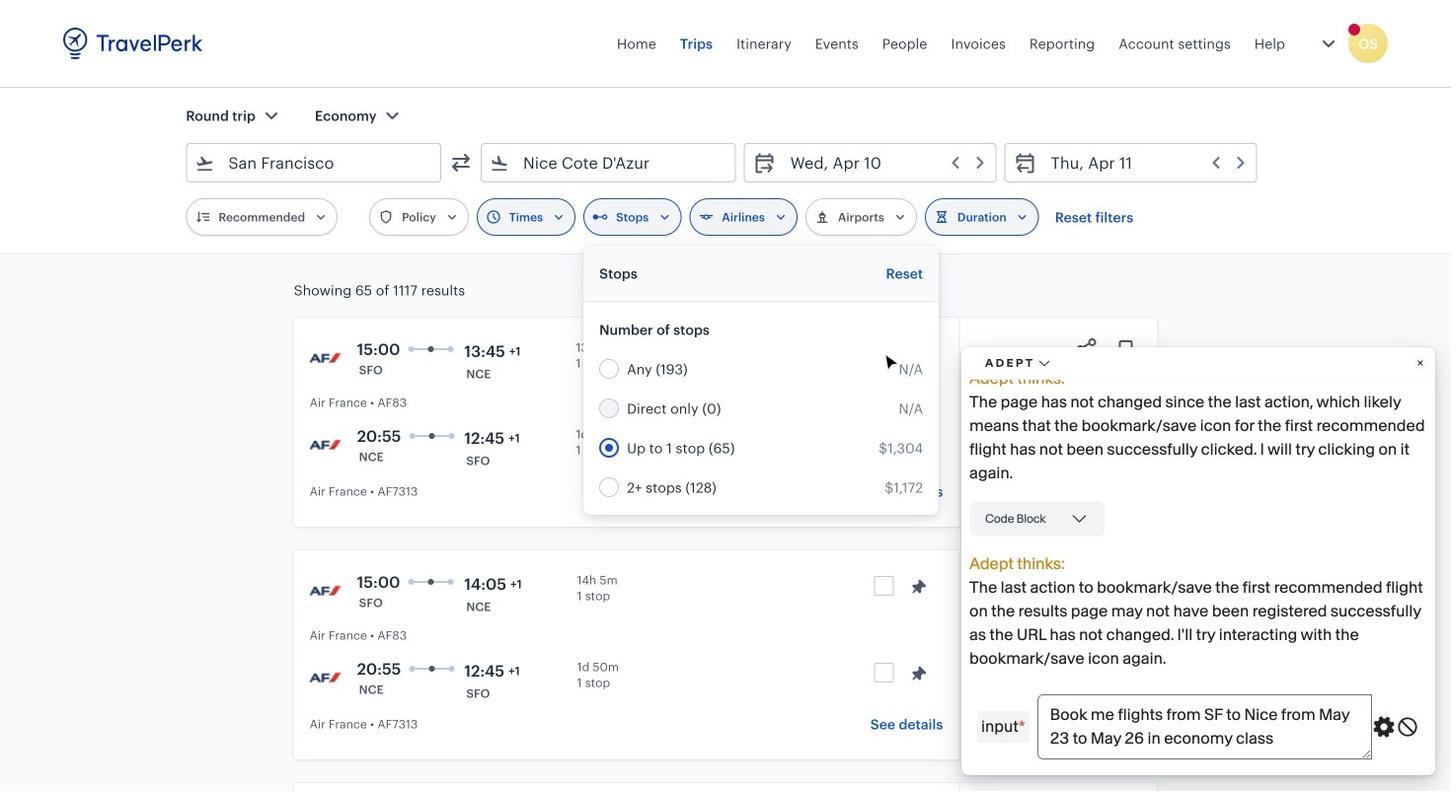 Task type: describe. For each thing, give the bounding box(es) containing it.
From search field
[[215, 147, 415, 179]]

4 air france image from the top
[[310, 661, 341, 693]]

Depart field
[[777, 147, 988, 179]]

3 air france image from the top
[[310, 575, 341, 606]]



Task type: locate. For each thing, give the bounding box(es) containing it.
1 air france image from the top
[[310, 342, 341, 373]]

2 air france image from the top
[[310, 428, 341, 460]]

air france image
[[310, 342, 341, 373], [310, 428, 341, 460], [310, 575, 341, 606], [310, 661, 341, 693]]

Return field
[[1037, 147, 1249, 179]]

To search field
[[509, 147, 709, 179]]



